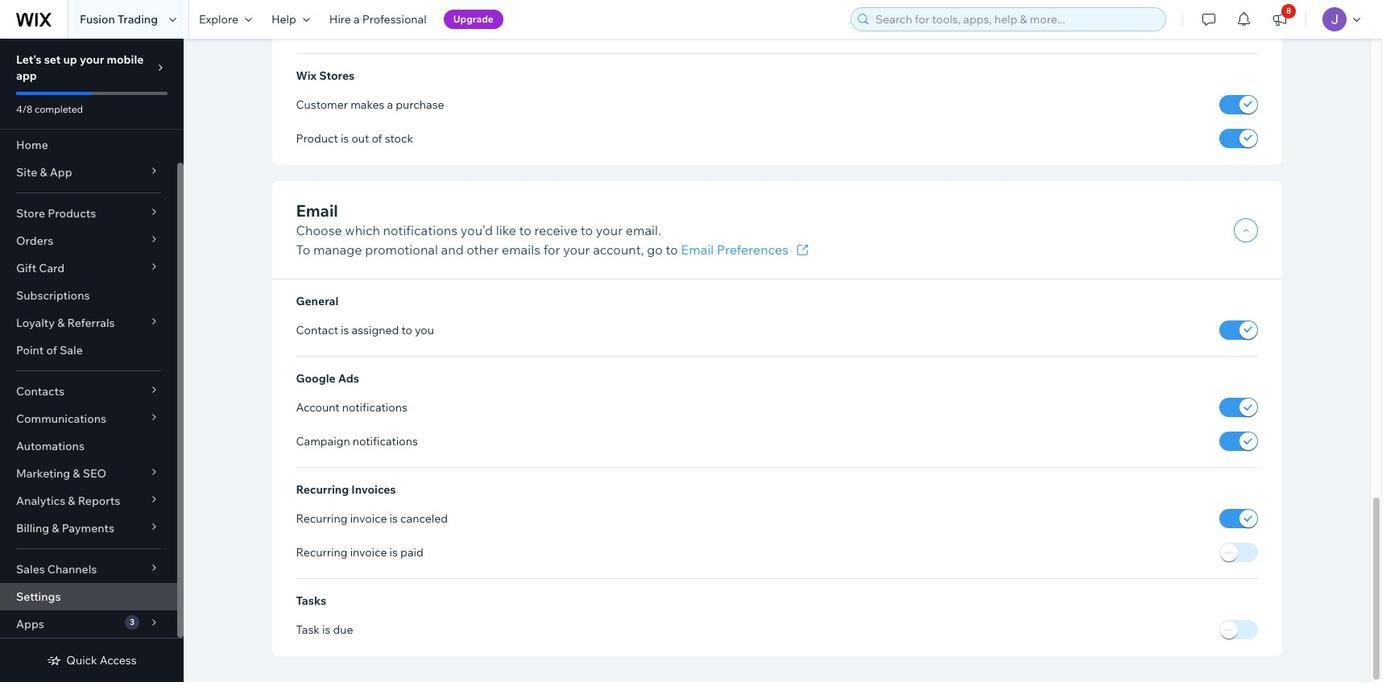 Task type: locate. For each thing, give the bounding box(es) containing it.
notifications up promotional
[[383, 222, 458, 238]]

0 vertical spatial recurring
[[296, 483, 349, 497]]

analytics & reports
[[16, 494, 120, 508]]

your right the for
[[563, 242, 590, 258]]

contact is assigned to you
[[296, 323, 434, 337]]

campaign notifications
[[296, 434, 418, 449]]

1 horizontal spatial a
[[387, 97, 393, 112]]

2 recurring from the top
[[296, 512, 348, 526]]

to
[[519, 222, 531, 238], [581, 222, 593, 238], [666, 242, 678, 258], [401, 323, 412, 337]]

0 vertical spatial invoice
[[350, 512, 387, 526]]

& left seo
[[73, 466, 80, 481]]

access
[[100, 653, 137, 668]]

invoice for paid
[[350, 545, 387, 560]]

invoice down recurring invoice is canceled
[[350, 545, 387, 560]]

is left paid
[[389, 545, 398, 560]]

gift
[[16, 261, 36, 275]]

invoice
[[350, 512, 387, 526], [350, 545, 387, 560]]

canceled
[[400, 512, 448, 526]]

2 vertical spatial your
[[563, 242, 590, 258]]

purchase
[[396, 97, 444, 112]]

0 vertical spatial email
[[296, 200, 338, 221]]

your right up
[[80, 52, 104, 67]]

4/8
[[16, 103, 32, 115]]

notifications inside email choose which notifications you'd like to receive to your email.
[[383, 222, 458, 238]]

2 vertical spatial recurring
[[296, 545, 348, 560]]

2 vertical spatial notifications
[[353, 434, 418, 449]]

sale
[[60, 343, 83, 358]]

your up account,
[[596, 222, 623, 238]]

site
[[16, 165, 37, 180]]

loyalty & referrals button
[[0, 309, 177, 337]]

to
[[296, 242, 310, 258]]

is left out
[[341, 131, 349, 146]]

manage
[[313, 242, 362, 258]]

sales channels button
[[0, 556, 177, 583]]

1 horizontal spatial email
[[681, 242, 714, 258]]

task
[[296, 623, 320, 637]]

& right billing
[[52, 521, 59, 536]]

1 vertical spatial of
[[46, 343, 57, 358]]

app
[[16, 68, 37, 83]]

payments
[[62, 521, 114, 536]]

set
[[44, 52, 61, 67]]

1 vertical spatial notifications
[[342, 400, 407, 415]]

a
[[354, 12, 360, 27], [387, 97, 393, 112]]

notifications down account notifications
[[353, 434, 418, 449]]

google ads
[[296, 371, 359, 386]]

site & app
[[16, 165, 72, 180]]

is right contact at the top left of page
[[341, 323, 349, 337]]

0 horizontal spatial of
[[46, 343, 57, 358]]

& right the loyalty
[[57, 316, 65, 330]]

2 invoice from the top
[[350, 545, 387, 560]]

account
[[296, 400, 340, 415]]

recurring for recurring invoice is canceled
[[296, 512, 348, 526]]

site & app button
[[0, 159, 177, 186]]

email up choose
[[296, 200, 338, 221]]

wix stores
[[296, 68, 355, 83]]

& inside dropdown button
[[40, 165, 47, 180]]

store products
[[16, 206, 96, 221]]

of left sale
[[46, 343, 57, 358]]

recurring down campaign
[[296, 483, 349, 497]]

ads
[[338, 371, 359, 386]]

automations
[[16, 439, 85, 453]]

contacts button
[[0, 378, 177, 405]]

a right makes
[[387, 97, 393, 112]]

0 vertical spatial notifications
[[383, 222, 458, 238]]

professional
[[362, 12, 427, 27]]

to left you
[[401, 323, 412, 337]]

1 vertical spatial invoice
[[350, 545, 387, 560]]

sales channels
[[16, 562, 97, 577]]

to manage promotional and other emails for your account, go to
[[296, 242, 681, 258]]

orders button
[[0, 227, 177, 255]]

google
[[296, 371, 336, 386]]

product
[[296, 131, 338, 146]]

of right out
[[372, 131, 382, 146]]

orders
[[16, 234, 53, 248]]

invoices
[[351, 483, 396, 497]]

upgrade button
[[443, 10, 503, 29]]

2 horizontal spatial your
[[596, 222, 623, 238]]

0 horizontal spatial a
[[354, 12, 360, 27]]

billing
[[16, 521, 49, 536]]

1 horizontal spatial your
[[563, 242, 590, 258]]

1 vertical spatial recurring
[[296, 512, 348, 526]]

email choose which notifications you'd like to receive to your email.
[[296, 200, 661, 238]]

recurring up tasks
[[296, 545, 348, 560]]

email for email choose which notifications you'd like to receive to your email.
[[296, 200, 338, 221]]

0 horizontal spatial your
[[80, 52, 104, 67]]

marketing & seo button
[[0, 460, 177, 487]]

is for out
[[341, 131, 349, 146]]

1 recurring from the top
[[296, 483, 349, 497]]

notifications up campaign notifications
[[342, 400, 407, 415]]

0 horizontal spatial email
[[296, 200, 338, 221]]

1 horizontal spatial of
[[372, 131, 382, 146]]

is left due
[[322, 623, 330, 637]]

recurring
[[296, 483, 349, 497], [296, 512, 348, 526], [296, 545, 348, 560]]

preferences
[[717, 242, 788, 258]]

your
[[80, 52, 104, 67], [596, 222, 623, 238], [563, 242, 590, 258]]

to right the like
[[519, 222, 531, 238]]

you
[[415, 323, 434, 337]]

invoice down invoices in the bottom of the page
[[350, 512, 387, 526]]

promotional
[[365, 242, 438, 258]]

gift card button
[[0, 255, 177, 282]]

1 vertical spatial email
[[681, 242, 714, 258]]

communications button
[[0, 405, 177, 432]]

invoice for canceled
[[350, 512, 387, 526]]

general
[[296, 294, 338, 308]]

email.
[[626, 222, 661, 238]]

3 recurring from the top
[[296, 545, 348, 560]]

recurring down recurring invoices
[[296, 512, 348, 526]]

email for email preferences
[[681, 242, 714, 258]]

email inside email choose which notifications you'd like to receive to your email.
[[296, 200, 338, 221]]

email
[[296, 200, 338, 221], [681, 242, 714, 258]]

you'd
[[460, 222, 493, 238]]

& left reports in the bottom left of the page
[[68, 494, 75, 508]]

a right hire
[[354, 12, 360, 27]]

which
[[345, 222, 380, 238]]

recurring invoice is paid
[[296, 545, 423, 560]]

home
[[16, 138, 48, 152]]

your inside let's set up your mobile app
[[80, 52, 104, 67]]

1 invoice from the top
[[350, 512, 387, 526]]

apps
[[16, 617, 44, 631]]

paid
[[400, 545, 423, 560]]

your inside email choose which notifications you'd like to receive to your email.
[[596, 222, 623, 238]]

hire a professional
[[329, 12, 427, 27]]

is
[[341, 131, 349, 146], [341, 323, 349, 337], [389, 512, 398, 526], [389, 545, 398, 560], [322, 623, 330, 637]]

0 vertical spatial your
[[80, 52, 104, 67]]

1 vertical spatial a
[[387, 97, 393, 112]]

billing & payments
[[16, 521, 114, 536]]

& right the site
[[40, 165, 47, 180]]

out
[[351, 131, 369, 146]]

let's
[[16, 52, 42, 67]]

quick access
[[66, 653, 137, 668]]

1 vertical spatial your
[[596, 222, 623, 238]]

notifications
[[383, 222, 458, 238], [342, 400, 407, 415], [353, 434, 418, 449]]

email right go
[[681, 242, 714, 258]]



Task type: vqa. For each thing, say whether or not it's contained in the screenshot.
'Requests'
no



Task type: describe. For each thing, give the bounding box(es) containing it.
& for loyalty
[[57, 316, 65, 330]]

like
[[496, 222, 516, 238]]

to right go
[[666, 242, 678, 258]]

loyalty & referrals
[[16, 316, 115, 330]]

& for analytics
[[68, 494, 75, 508]]

choose
[[296, 222, 342, 238]]

settings link
[[0, 583, 177, 610]]

completed
[[35, 103, 83, 115]]

subscriptions
[[16, 288, 90, 303]]

& for site
[[40, 165, 47, 180]]

receive
[[534, 222, 578, 238]]

go
[[647, 242, 663, 258]]

point
[[16, 343, 44, 358]]

wix
[[296, 68, 317, 83]]

analytics & reports button
[[0, 487, 177, 515]]

notifications for campaign notifications
[[353, 434, 418, 449]]

for
[[543, 242, 560, 258]]

products
[[48, 206, 96, 221]]

point of sale
[[16, 343, 83, 358]]

billing & payments button
[[0, 515, 177, 542]]

8 button
[[1262, 0, 1297, 39]]

fusion
[[80, 12, 115, 27]]

is for due
[[322, 623, 330, 637]]

3
[[130, 617, 134, 627]]

is for assigned
[[341, 323, 349, 337]]

help
[[271, 12, 296, 27]]

gift card
[[16, 261, 65, 275]]

quick access button
[[47, 653, 137, 668]]

makes
[[351, 97, 385, 112]]

campaign
[[296, 434, 350, 449]]

0 vertical spatial of
[[372, 131, 382, 146]]

home link
[[0, 131, 177, 159]]

customer makes a purchase
[[296, 97, 444, 112]]

task is due
[[296, 623, 353, 637]]

analytics
[[16, 494, 65, 508]]

app
[[50, 165, 72, 180]]

and
[[441, 242, 464, 258]]

point of sale link
[[0, 337, 177, 364]]

sales
[[16, 562, 45, 577]]

subscriptions link
[[0, 282, 177, 309]]

recurring invoices
[[296, 483, 396, 497]]

& for billing
[[52, 521, 59, 536]]

account,
[[593, 242, 644, 258]]

store
[[16, 206, 45, 221]]

recurring for recurring invoices
[[296, 483, 349, 497]]

product is out of stock
[[296, 131, 413, 146]]

to right receive
[[581, 222, 593, 238]]

mobile
[[107, 52, 144, 67]]

explore
[[199, 12, 238, 27]]

settings
[[16, 590, 61, 604]]

referrals
[[67, 316, 115, 330]]

4/8 completed
[[16, 103, 83, 115]]

8
[[1286, 6, 1291, 16]]

Search for tools, apps, help & more... field
[[871, 8, 1161, 31]]

marketing & seo
[[16, 466, 106, 481]]

hire
[[329, 12, 351, 27]]

contact
[[296, 323, 338, 337]]

automations link
[[0, 432, 177, 460]]

tasks
[[296, 594, 326, 608]]

notifications for account notifications
[[342, 400, 407, 415]]

other
[[467, 242, 499, 258]]

emails
[[502, 242, 540, 258]]

up
[[63, 52, 77, 67]]

hire a professional link
[[320, 0, 436, 39]]

email preferences
[[681, 242, 788, 258]]

of inside sidebar element
[[46, 343, 57, 358]]

assigned
[[352, 323, 399, 337]]

card
[[39, 261, 65, 275]]

seo
[[83, 466, 106, 481]]

store products button
[[0, 200, 177, 227]]

due
[[333, 623, 353, 637]]

help button
[[262, 0, 320, 39]]

sidebar element
[[0, 39, 184, 682]]

communications
[[16, 412, 106, 426]]

is left "canceled"
[[389, 512, 398, 526]]

stock
[[385, 131, 413, 146]]

account notifications
[[296, 400, 407, 415]]

customer
[[296, 97, 348, 112]]

recurring for recurring invoice is paid
[[296, 545, 348, 560]]

& for marketing
[[73, 466, 80, 481]]

trading
[[118, 12, 158, 27]]

upgrade
[[453, 13, 494, 25]]

0 vertical spatial a
[[354, 12, 360, 27]]

marketing
[[16, 466, 70, 481]]



